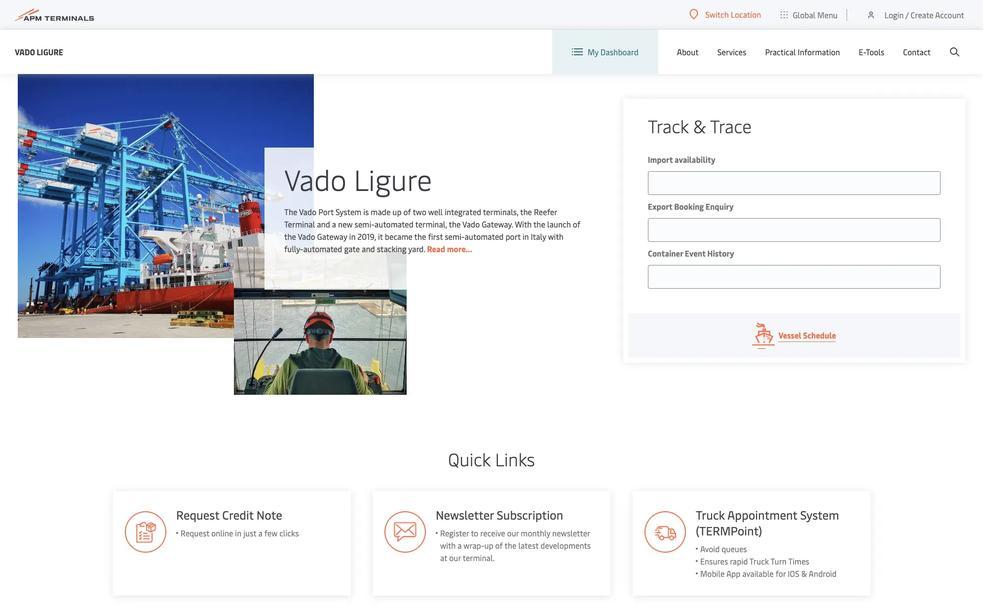 Task type: vqa. For each thing, say whether or not it's contained in the screenshot.
the bottommost guidelines
no



Task type: locate. For each thing, give the bounding box(es) containing it.
global
[[793, 9, 816, 20]]

newsletter
[[552, 528, 590, 539]]

1 vertical spatial and
[[362, 243, 375, 254]]

1 vertical spatial ligure
[[354, 159, 432, 198]]

about
[[677, 46, 699, 57]]

note
[[256, 507, 282, 523]]

in down with
[[523, 231, 529, 242]]

1 horizontal spatial up
[[484, 540, 494, 551]]

0 vertical spatial and
[[317, 218, 330, 229]]

the down integrated at the left
[[449, 218, 461, 229]]

vado
[[15, 46, 35, 57], [284, 159, 347, 198], [299, 206, 317, 217], [463, 218, 480, 229], [298, 231, 315, 242]]

automated up became
[[375, 218, 414, 229]]

automated down gateway
[[303, 243, 342, 254]]

semi- down is
[[355, 218, 375, 229]]

2019,
[[358, 231, 376, 242]]

0 horizontal spatial &
[[693, 114, 706, 138]]

to
[[471, 528, 479, 539]]

turn
[[771, 556, 787, 567]]

0 vertical spatial truck
[[696, 507, 725, 523]]

1 vertical spatial with
[[440, 540, 456, 551]]

vessel schedule link
[[628, 313, 961, 358]]

1 horizontal spatial &
[[802, 568, 807, 579]]

/
[[906, 9, 909, 20]]

1 horizontal spatial automated
[[375, 218, 414, 229]]

the up yard.
[[414, 231, 426, 242]]

integrated
[[445, 206, 481, 217]]

gateway
[[317, 231, 347, 242]]

trucking - 56 image
[[645, 511, 686, 553]]

automated down gateway.
[[465, 231, 504, 242]]

with up at
[[440, 540, 456, 551]]

0 horizontal spatial our
[[449, 552, 461, 563]]

& right ios
[[802, 568, 807, 579]]

semi- up the more...
[[445, 231, 465, 242]]

0 vertical spatial up
[[393, 206, 402, 217]]

0 vertical spatial &
[[693, 114, 706, 138]]

login / create account link
[[867, 0, 965, 29]]

& inside truck appointment system (termpoint) avoid queues ensures rapid truck turn times mobile app available for ios & android
[[802, 568, 807, 579]]

of left two
[[404, 206, 411, 217]]

enquiry
[[706, 201, 734, 212]]

a
[[332, 218, 336, 229], [258, 528, 262, 539], [458, 540, 462, 551]]

up down receive
[[484, 540, 494, 551]]

0 vertical spatial our
[[507, 528, 519, 539]]

the up fully-
[[284, 231, 296, 242]]

a right just
[[258, 528, 262, 539]]

practical information
[[765, 46, 840, 57]]

gate
[[344, 243, 360, 254]]

newsletter
[[436, 507, 494, 523]]

about button
[[677, 30, 699, 74]]

1 vertical spatial request
[[180, 528, 209, 539]]

of right launch
[[573, 218, 581, 229]]

newsletter subscription register to receive our monthly newsletter with a wrap-up of the latest developments at our terminal.
[[436, 507, 591, 563]]

quick
[[448, 447, 491, 471]]

1 vertical spatial a
[[258, 528, 262, 539]]

a inside request credit note request online in just a few clicks
[[258, 528, 262, 539]]

and
[[317, 218, 330, 229], [362, 243, 375, 254]]

android
[[809, 568, 837, 579]]

event
[[685, 248, 706, 259]]

register
[[440, 528, 469, 539]]

the
[[284, 206, 297, 217]]

avoid
[[701, 544, 720, 554]]

1 vertical spatial truck
[[750, 556, 769, 567]]

0 horizontal spatial ligure
[[37, 46, 63, 57]]

our right at
[[449, 552, 461, 563]]

with down launch
[[548, 231, 564, 242]]

vessel
[[779, 330, 802, 341]]

0 vertical spatial ligure
[[37, 46, 63, 57]]

1 horizontal spatial our
[[507, 528, 519, 539]]

in up gate
[[349, 231, 356, 242]]

export booking enquiry
[[648, 201, 734, 212]]

with inside 'newsletter subscription register to receive our monthly newsletter with a wrap-up of the latest developments at our terminal.'
[[440, 540, 456, 551]]

request up online
[[176, 507, 219, 523]]

1 vertical spatial automated
[[465, 231, 504, 242]]

0 vertical spatial vado ligure
[[15, 46, 63, 57]]

0 vertical spatial with
[[548, 231, 564, 242]]

2 horizontal spatial automated
[[465, 231, 504, 242]]

it
[[378, 231, 383, 242]]

1 horizontal spatial ligure
[[354, 159, 432, 198]]

menu
[[818, 9, 838, 20]]

0 vertical spatial a
[[332, 218, 336, 229]]

0 vertical spatial system
[[336, 206, 362, 217]]

0 horizontal spatial and
[[317, 218, 330, 229]]

1 horizontal spatial in
[[349, 231, 356, 242]]

1 horizontal spatial system
[[800, 507, 839, 523]]

ligure
[[37, 46, 63, 57], [354, 159, 432, 198]]

& left trace on the right of the page
[[693, 114, 706, 138]]

1 vertical spatial semi-
[[445, 231, 465, 242]]

a down "register"
[[458, 540, 462, 551]]

0 horizontal spatial semi-
[[355, 218, 375, 229]]

0 horizontal spatial system
[[336, 206, 362, 217]]

1 horizontal spatial of
[[495, 540, 503, 551]]

read more...
[[427, 243, 472, 254]]

2 vertical spatial automated
[[303, 243, 342, 254]]

truck up the avoid
[[696, 507, 725, 523]]

vado ligure link
[[15, 46, 63, 58]]

available
[[743, 568, 774, 579]]

our up latest
[[507, 528, 519, 539]]

a inside the vado port system is made up of two well integrated terminals, the reefer terminal and a new semi-automated terminal, the vado gateway. with the launch of the vado gateway in 2019, it became the first semi-automated port
[[332, 218, 336, 229]]

0 horizontal spatial vado ligure
[[15, 46, 63, 57]]

up right made at the top of page
[[393, 206, 402, 217]]

0 horizontal spatial with
[[440, 540, 456, 551]]

the
[[520, 206, 532, 217], [449, 218, 461, 229], [534, 218, 545, 229], [284, 231, 296, 242], [414, 231, 426, 242], [505, 540, 517, 551]]

semi-
[[355, 218, 375, 229], [445, 231, 465, 242]]

0 horizontal spatial up
[[393, 206, 402, 217]]

1 vertical spatial our
[[449, 552, 461, 563]]

and down 2019,
[[362, 243, 375, 254]]

system
[[336, 206, 362, 217], [800, 507, 839, 523]]

1 horizontal spatial with
[[548, 231, 564, 242]]

became
[[385, 231, 413, 242]]

1 horizontal spatial and
[[362, 243, 375, 254]]

export
[[648, 201, 673, 212]]

rapid
[[730, 556, 748, 567]]

a left new
[[332, 218, 336, 229]]

1 vertical spatial of
[[573, 218, 581, 229]]

contact
[[903, 46, 931, 57]]

request
[[176, 507, 219, 523], [180, 528, 209, 539]]

vessel schedule
[[779, 330, 836, 341]]

gateway.
[[482, 218, 513, 229]]

container event history
[[648, 248, 734, 259]]

terms of business - 82 image
[[124, 511, 166, 553]]

up inside 'newsletter subscription register to receive our monthly newsletter with a wrap-up of the latest developments at our terminal.'
[[484, 540, 494, 551]]

in inside in italy with fully-automated gate and stacking yard.
[[523, 231, 529, 242]]

trace
[[710, 114, 752, 138]]

my dashboard
[[588, 46, 639, 57]]

2 vertical spatial of
[[495, 540, 503, 551]]

ios
[[788, 568, 800, 579]]

in left just
[[235, 528, 241, 539]]

1 horizontal spatial truck
[[750, 556, 769, 567]]

times
[[789, 556, 810, 567]]

switch
[[706, 9, 729, 20]]

2 horizontal spatial in
[[523, 231, 529, 242]]

1 vertical spatial &
[[802, 568, 807, 579]]

1 vertical spatial up
[[484, 540, 494, 551]]

in
[[349, 231, 356, 242], [523, 231, 529, 242], [235, 528, 241, 539]]

queues
[[722, 544, 747, 554]]

&
[[693, 114, 706, 138], [802, 568, 807, 579]]

0 horizontal spatial of
[[404, 206, 411, 217]]

container
[[648, 248, 683, 259]]

the vado port system is made up of two well integrated terminals, the reefer terminal and a new semi-automated terminal, the vado gateway. with the launch of the vado gateway in 2019, it became the first semi-automated port
[[284, 206, 581, 242]]

1 horizontal spatial vado ligure
[[284, 159, 432, 198]]

information
[[798, 46, 840, 57]]

0 vertical spatial request
[[176, 507, 219, 523]]

import
[[648, 154, 673, 165]]

up
[[393, 206, 402, 217], [484, 540, 494, 551]]

the left latest
[[505, 540, 517, 551]]

request left online
[[180, 528, 209, 539]]

2 horizontal spatial of
[[573, 218, 581, 229]]

of down receive
[[495, 540, 503, 551]]

1 horizontal spatial a
[[332, 218, 336, 229]]

is
[[363, 206, 369, 217]]

0 horizontal spatial automated
[[303, 243, 342, 254]]

history
[[708, 248, 734, 259]]

1 vertical spatial system
[[800, 507, 839, 523]]

apm terminals vado secondary image
[[234, 247, 407, 395]]

the up the "italy"
[[534, 218, 545, 229]]

in inside the vado port system is made up of two well integrated terminals, the reefer terminal and a new semi-automated terminal, the vado gateway. with the launch of the vado gateway in 2019, it became the first semi-automated port
[[349, 231, 356, 242]]

location
[[731, 9, 761, 20]]

global menu button
[[771, 0, 848, 29]]

truck up available
[[750, 556, 769, 567]]

ligure inside vado ligure link
[[37, 46, 63, 57]]

more...
[[447, 243, 472, 254]]

apm terminals vado primary image
[[18, 74, 314, 338]]

0 horizontal spatial in
[[235, 528, 241, 539]]

of
[[404, 206, 411, 217], [573, 218, 581, 229], [495, 540, 503, 551]]

and down port
[[317, 218, 330, 229]]

e-tools
[[859, 46, 885, 57]]

at
[[440, 552, 447, 563]]

0 horizontal spatial a
[[258, 528, 262, 539]]

in inside request credit note request online in just a few clicks
[[235, 528, 241, 539]]

2 vertical spatial a
[[458, 540, 462, 551]]

2 horizontal spatial a
[[458, 540, 462, 551]]

the up with
[[520, 206, 532, 217]]



Task type: describe. For each thing, give the bounding box(es) containing it.
first
[[428, 231, 443, 242]]

the inside 'newsletter subscription register to receive our monthly newsletter with a wrap-up of the latest developments at our terminal.'
[[505, 540, 517, 551]]

terminal
[[284, 218, 315, 229]]

made
[[371, 206, 391, 217]]

credit
[[222, 507, 253, 523]]

links
[[495, 447, 535, 471]]

booking
[[674, 201, 704, 212]]

my dashboard button
[[572, 30, 639, 74]]

italy
[[531, 231, 546, 242]]

switch location button
[[690, 9, 761, 20]]

two
[[413, 206, 427, 217]]

a inside 'newsletter subscription register to receive our monthly newsletter with a wrap-up of the latest developments at our terminal.'
[[458, 540, 462, 551]]

of inside 'newsletter subscription register to receive our monthly newsletter with a wrap-up of the latest developments at our terminal.'
[[495, 540, 503, 551]]

new
[[338, 218, 353, 229]]

subscription
[[497, 507, 563, 523]]

e-tools button
[[859, 30, 885, 74]]

read
[[427, 243, 445, 254]]

mobile
[[701, 568, 725, 579]]

services button
[[718, 30, 747, 74]]

schedule
[[803, 330, 836, 341]]

fully-
[[284, 243, 303, 254]]

few
[[264, 528, 277, 539]]

receive
[[480, 528, 505, 539]]

availability
[[675, 154, 716, 165]]

wrap-
[[464, 540, 484, 551]]

my
[[588, 46, 599, 57]]

and inside in italy with fully-automated gate and stacking yard.
[[362, 243, 375, 254]]

1 horizontal spatial semi-
[[445, 231, 465, 242]]

appointment
[[728, 507, 798, 523]]

track & trace
[[648, 114, 752, 138]]

just
[[243, 528, 256, 539]]

e-
[[859, 46, 866, 57]]

port
[[506, 231, 521, 242]]

0 vertical spatial automated
[[375, 218, 414, 229]]

contact button
[[903, 30, 931, 74]]

developments
[[541, 540, 591, 551]]

system inside truck appointment system (termpoint) avoid queues ensures rapid truck turn times mobile app available for ios & android
[[800, 507, 839, 523]]

login / create account
[[885, 9, 965, 20]]

launch
[[547, 218, 571, 229]]

track
[[648, 114, 689, 138]]

services
[[718, 46, 747, 57]]

monthly
[[521, 528, 551, 539]]

and inside the vado port system is made up of two well integrated terminals, the reefer terminal and a new semi-automated terminal, the vado gateway. with the launch of the vado gateway in 2019, it became the first semi-automated port
[[317, 218, 330, 229]]

request credit note request online in just a few clicks
[[176, 507, 298, 539]]

dashboard
[[601, 46, 639, 57]]

account
[[936, 9, 965, 20]]

terminals,
[[483, 206, 519, 217]]

global menu
[[793, 9, 838, 20]]

1 vertical spatial vado ligure
[[284, 159, 432, 198]]

tools
[[866, 46, 885, 57]]

with
[[515, 218, 532, 229]]

create
[[911, 9, 934, 20]]

news and newsletter subscription - 115 image
[[385, 511, 426, 553]]

read more... link
[[427, 243, 472, 254]]

practical
[[765, 46, 796, 57]]

truck appointment system (termpoint) avoid queues ensures rapid truck turn times mobile app available for ios & android
[[696, 507, 839, 579]]

0 horizontal spatial truck
[[696, 507, 725, 523]]

up inside the vado port system is made up of two well integrated terminals, the reefer terminal and a new semi-automated terminal, the vado gateway. with the launch of the vado gateway in 2019, it became the first semi-automated port
[[393, 206, 402, 217]]

reefer
[[534, 206, 557, 217]]

login
[[885, 9, 904, 20]]

system inside the vado port system is made up of two well integrated terminals, the reefer terminal and a new semi-automated terminal, the vado gateway. with the launch of the vado gateway in 2019, it became the first semi-automated port
[[336, 206, 362, 217]]

app
[[727, 568, 741, 579]]

0 vertical spatial of
[[404, 206, 411, 217]]

terminal,
[[415, 218, 447, 229]]

latest
[[519, 540, 539, 551]]

(termpoint)
[[696, 523, 762, 539]]

yard.
[[408, 243, 425, 254]]

automated inside in italy with fully-automated gate and stacking yard.
[[303, 243, 342, 254]]

quick links
[[448, 447, 535, 471]]

stacking
[[377, 243, 407, 254]]

practical information button
[[765, 30, 840, 74]]

switch location
[[706, 9, 761, 20]]

with inside in italy with fully-automated gate and stacking yard.
[[548, 231, 564, 242]]

0 vertical spatial semi-
[[355, 218, 375, 229]]

clicks
[[279, 528, 298, 539]]

in italy with fully-automated gate and stacking yard.
[[284, 231, 564, 254]]



